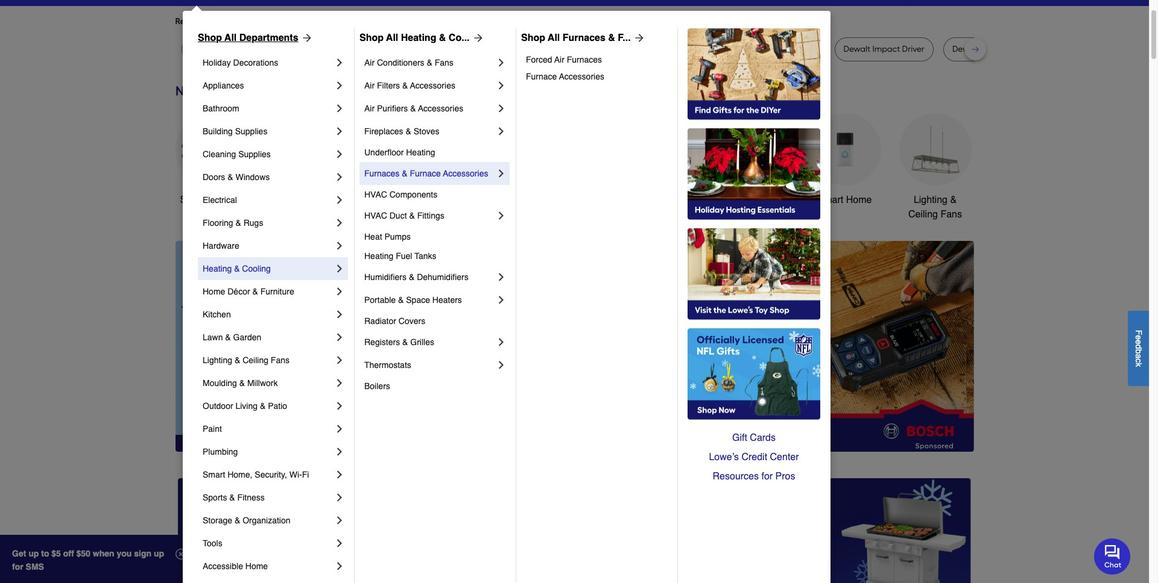 Task type: locate. For each thing, give the bounding box(es) containing it.
find gifts for the diyer. image
[[688, 28, 820, 120]]

0 horizontal spatial set
[[601, 44, 613, 54]]

air inside 'link'
[[364, 104, 375, 113]]

0 horizontal spatial home
[[203, 287, 225, 297]]

2 driver from the left
[[793, 44, 816, 54]]

heating down "heat"
[[364, 252, 393, 261]]

decorations for holiday
[[233, 58, 278, 68]]

for right suggestions
[[380, 16, 390, 27]]

1 vertical spatial furnace
[[410, 169, 441, 179]]

1 vertical spatial home
[[203, 287, 225, 297]]

1 horizontal spatial furnace
[[526, 72, 557, 81]]

christmas decorations link
[[447, 113, 519, 222]]

gift
[[732, 433, 747, 444]]

bathroom
[[203, 104, 239, 113], [733, 195, 775, 206]]

1 horizontal spatial arrow right image
[[952, 347, 964, 359]]

all inside shop all departments link
[[224, 33, 237, 43]]

1 horizontal spatial driver
[[793, 44, 816, 54]]

chevron right image for flooring & rugs
[[334, 217, 346, 229]]

2 vertical spatial fans
[[271, 356, 290, 366]]

all inside 'shop all heating & co...' link
[[386, 33, 398, 43]]

drill
[[346, 44, 360, 54], [573, 44, 587, 54], [722, 44, 736, 54], [981, 44, 996, 54]]

lighting
[[914, 195, 948, 206], [203, 356, 232, 366]]

2 drill from the left
[[573, 44, 587, 54]]

resources for pros link
[[688, 467, 820, 487]]

1 horizontal spatial arrow right image
[[470, 32, 484, 44]]

0 vertical spatial outdoor
[[629, 195, 664, 206]]

heat pumps link
[[364, 227, 507, 247]]

accessories for furnaces & furnace accessories
[[443, 169, 488, 179]]

0 vertical spatial bathroom
[[203, 104, 239, 113]]

1 you from the left
[[285, 16, 299, 27]]

living
[[236, 402, 258, 411]]

1 horizontal spatial ceiling
[[908, 209, 938, 220]]

1 horizontal spatial tools link
[[356, 113, 429, 207]]

0 horizontal spatial smart
[[203, 471, 225, 480]]

chevron right image for lighting & ceiling fans
[[334, 355, 346, 367]]

tools down storage
[[203, 539, 222, 549]]

moulding & millwork
[[203, 379, 278, 388]]

1 dewalt from the left
[[317, 44, 344, 54]]

2 horizontal spatial shop
[[521, 33, 545, 43]]

scroll to item #5 image
[[738, 431, 767, 435]]

0 vertical spatial decorations
[[233, 58, 278, 68]]

for up departments
[[272, 16, 283, 27]]

sms
[[26, 563, 44, 572]]

tanks
[[414, 252, 436, 261]]

1 horizontal spatial home
[[245, 562, 268, 572]]

air left purifiers at the left top of page
[[364, 104, 375, 113]]

0 vertical spatial supplies
[[235, 127, 267, 136]]

shop down recommended
[[198, 33, 222, 43]]

patio
[[268, 402, 287, 411]]

chevron right image for outdoor living & patio
[[334, 401, 346, 413]]

0 horizontal spatial up
[[28, 550, 39, 559]]

chevron right image for building supplies
[[334, 125, 346, 138]]

fans
[[435, 58, 454, 68], [941, 209, 962, 220], [271, 356, 290, 366]]

all inside shop all furnaces & f... link
[[548, 33, 560, 43]]

arrow right image
[[631, 32, 645, 44], [952, 347, 964, 359]]

garden
[[233, 333, 261, 343]]

chevron right image for smart home, security, wi-fi
[[334, 469, 346, 481]]

thermostats link
[[364, 354, 495, 377]]

all inside shop all deals link
[[205, 195, 215, 206]]

chevron right image for accessible home
[[334, 561, 346, 573]]

3 driver from the left
[[902, 44, 925, 54]]

drill for dewalt drill bit
[[346, 44, 360, 54]]

all down the recommended searches for you
[[224, 33, 237, 43]]

2 impact from the left
[[764, 44, 791, 54]]

4 dewalt from the left
[[952, 44, 979, 54]]

chevron right image for doors & windows
[[334, 171, 346, 183]]

more suggestions for you
[[309, 16, 406, 27]]

0 vertical spatial fans
[[435, 58, 454, 68]]

driver for impact driver bit
[[510, 44, 533, 54]]

shop
[[198, 33, 222, 43], [360, 33, 384, 43], [521, 33, 545, 43]]

for
[[272, 16, 283, 27], [380, 16, 390, 27], [762, 472, 773, 483], [12, 563, 23, 572]]

set
[[601, 44, 613, 54], [1009, 44, 1022, 54]]

e up the d
[[1134, 335, 1144, 340]]

smart home, security, wi-fi
[[203, 471, 309, 480]]

décor
[[228, 287, 250, 297]]

scroll to item #2 element
[[649, 429, 680, 437]]

all up forced air furnaces
[[548, 33, 560, 43]]

drill for dewalt drill
[[722, 44, 736, 54]]

arrow right image inside 'shop all heating & co...' link
[[470, 32, 484, 44]]

purifiers
[[377, 104, 408, 113]]

when
[[93, 550, 114, 559]]

4 drill from the left
[[981, 44, 996, 54]]

c
[[1134, 359, 1144, 363]]

0 horizontal spatial lighting
[[203, 356, 232, 366]]

chevron right image for thermostats
[[495, 360, 507, 372]]

1 vertical spatial arrow right image
[[952, 347, 964, 359]]

hardware
[[203, 241, 239, 251]]

0 vertical spatial furnaces
[[563, 33, 606, 43]]

supplies up windows
[[238, 150, 271, 159]]

0 horizontal spatial driver
[[510, 44, 533, 54]]

dewalt for dewalt drill bit
[[317, 44, 344, 54]]

tools up duct
[[381, 195, 404, 206]]

impact driver
[[764, 44, 816, 54]]

dewalt for dewalt drill
[[693, 44, 720, 54]]

1 vertical spatial smart
[[203, 471, 225, 480]]

f
[[1134, 330, 1144, 335]]

hvac up "heat"
[[364, 211, 387, 221]]

2 you from the left
[[392, 16, 406, 27]]

chevron right image for holiday decorations
[[334, 57, 346, 69]]

heat
[[364, 232, 382, 242]]

portable & space heaters link
[[364, 289, 495, 312]]

flooring & rugs link
[[203, 212, 334, 235]]

outdoor tools & equipment link
[[628, 113, 700, 222]]

kitchen link
[[203, 303, 334, 326]]

0 horizontal spatial you
[[285, 16, 299, 27]]

pumps
[[385, 232, 411, 242]]

decorations down shop all departments link on the left
[[233, 58, 278, 68]]

home,
[[228, 471, 252, 480]]

e up b
[[1134, 340, 1144, 345]]

smart
[[818, 195, 843, 206], [203, 471, 225, 480]]

1 vertical spatial fans
[[941, 209, 962, 220]]

2 arrow right image from the left
[[470, 32, 484, 44]]

1 up from the left
[[28, 550, 39, 559]]

chevron right image for portable & space heaters
[[495, 294, 507, 306]]

fireplaces & stoves link
[[364, 120, 495, 143]]

chevron right image for cleaning supplies
[[334, 148, 346, 160]]

outdoor down moulding at the left of the page
[[203, 402, 233, 411]]

supplies up cleaning supplies
[[235, 127, 267, 136]]

1 horizontal spatial fans
[[435, 58, 454, 68]]

1 horizontal spatial impact
[[764, 44, 791, 54]]

1 bit from the left
[[362, 44, 372, 54]]

0 horizontal spatial arrow right image
[[298, 32, 313, 44]]

doors
[[203, 173, 225, 182]]

2 up from the left
[[154, 550, 164, 559]]

2 bit from the left
[[535, 44, 545, 54]]

doors & windows
[[203, 173, 270, 182]]

holiday hosting essentials. image
[[688, 128, 820, 220]]

underfloor heating
[[364, 148, 435, 157]]

2 vertical spatial home
[[245, 562, 268, 572]]

all up the conditioners
[[386, 33, 398, 43]]

e
[[1134, 335, 1144, 340], [1134, 340, 1144, 345]]

0 horizontal spatial arrow right image
[[631, 32, 645, 44]]

accessories
[[559, 72, 604, 81], [410, 81, 455, 90], [418, 104, 463, 113], [443, 169, 488, 179]]

up left to
[[28, 550, 39, 559]]

outdoor inside outdoor living & patio link
[[203, 402, 233, 411]]

arrow right image for shop all heating & co...
[[470, 32, 484, 44]]

tools up equipment
[[667, 195, 689, 206]]

1 horizontal spatial you
[[392, 16, 406, 27]]

1 vertical spatial ceiling
[[243, 356, 268, 366]]

shop down "more suggestions for you" link
[[360, 33, 384, 43]]

2 horizontal spatial impact
[[872, 44, 900, 54]]

up right sign on the bottom left of page
[[154, 550, 164, 559]]

accessories up christmas
[[443, 169, 488, 179]]

0 vertical spatial lighting & ceiling fans
[[908, 195, 962, 220]]

chevron right image
[[334, 80, 346, 92], [334, 103, 346, 115], [495, 103, 507, 115], [495, 125, 507, 138], [495, 168, 507, 180], [334, 217, 346, 229], [334, 240, 346, 252], [334, 286, 346, 298], [495, 294, 507, 306], [334, 309, 346, 321], [495, 337, 507, 349], [334, 355, 346, 367], [334, 401, 346, 413], [334, 469, 346, 481], [334, 492, 346, 504]]

1 shop from the left
[[198, 33, 222, 43]]

shop all heating & co... link
[[360, 31, 484, 45]]

shop up forced
[[521, 33, 545, 43]]

decorations down christmas
[[457, 209, 509, 220]]

0 vertical spatial arrow right image
[[631, 32, 645, 44]]

building supplies link
[[203, 120, 334, 143]]

2 horizontal spatial driver
[[902, 44, 925, 54]]

accessories for air filters & accessories
[[410, 81, 455, 90]]

duct
[[390, 211, 407, 221]]

accessories down air conditioners & fans link
[[410, 81, 455, 90]]

all for heating
[[386, 33, 398, 43]]

0 vertical spatial furnace
[[526, 72, 557, 81]]

heating down hardware
[[203, 264, 232, 274]]

0 vertical spatial smart
[[818, 195, 843, 206]]

ceiling
[[908, 209, 938, 220], [243, 356, 268, 366]]

for inside get up to $5 off $50 when you sign up for sms
[[12, 563, 23, 572]]

3 dewalt from the left
[[844, 44, 870, 54]]

forced
[[526, 55, 552, 65]]

1 hvac from the top
[[364, 190, 387, 200]]

accessories inside 'link'
[[418, 104, 463, 113]]

impact for impact driver
[[764, 44, 791, 54]]

0 vertical spatial home
[[846, 195, 872, 206]]

arrow right image for shop all departments
[[298, 32, 313, 44]]

1 vertical spatial lighting & ceiling fans
[[203, 356, 290, 366]]

0 vertical spatial lighting
[[914, 195, 948, 206]]

components
[[390, 190, 437, 200]]

all
[[224, 33, 237, 43], [386, 33, 398, 43], [548, 33, 560, 43], [205, 195, 215, 206]]

3 drill from the left
[[722, 44, 736, 54]]

arrow right image up air conditioners & fans link
[[470, 32, 484, 44]]

you up shop all heating & co...
[[392, 16, 406, 27]]

1 horizontal spatial decorations
[[457, 209, 509, 220]]

heating & cooling link
[[203, 258, 334, 280]]

2 horizontal spatial home
[[846, 195, 872, 206]]

all for departments
[[224, 33, 237, 43]]

fireplaces
[[364, 127, 403, 136]]

chevron right image
[[334, 57, 346, 69], [495, 57, 507, 69], [495, 80, 507, 92], [334, 125, 346, 138], [334, 148, 346, 160], [334, 171, 346, 183], [334, 194, 346, 206], [495, 210, 507, 222], [334, 263, 346, 275], [495, 271, 507, 284], [334, 332, 346, 344], [495, 360, 507, 372], [334, 378, 346, 390], [334, 423, 346, 436], [334, 446, 346, 458], [334, 515, 346, 527], [334, 538, 346, 550], [334, 561, 346, 573]]

1 horizontal spatial set
[[1009, 44, 1022, 54]]

1 horizontal spatial lighting & ceiling fans link
[[899, 113, 971, 222]]

ceiling inside lighting & ceiling fans
[[908, 209, 938, 220]]

underfloor heating link
[[364, 143, 507, 162]]

2 horizontal spatial fans
[[941, 209, 962, 220]]

air for air purifiers & accessories
[[364, 104, 375, 113]]

1 vertical spatial lighting & ceiling fans link
[[203, 349, 334, 372]]

0 horizontal spatial decorations
[[233, 58, 278, 68]]

recommended
[[175, 16, 233, 27]]

& inside lighting & ceiling fans
[[950, 195, 957, 206]]

0 horizontal spatial shop
[[198, 33, 222, 43]]

furnaces for air
[[567, 55, 602, 65]]

2 shop from the left
[[360, 33, 384, 43]]

air left filters
[[364, 81, 375, 90]]

& inside outdoor tools & equipment
[[692, 195, 698, 206]]

get up to $5 off $50 when you sign up for sms
[[12, 550, 164, 572]]

0 vertical spatial ceiling
[[908, 209, 938, 220]]

decorations for christmas
[[457, 209, 509, 220]]

2 horizontal spatial tools
[[667, 195, 689, 206]]

arrow right image inside shop all departments link
[[298, 32, 313, 44]]

1 horizontal spatial outdoor
[[629, 195, 664, 206]]

0 horizontal spatial fans
[[271, 356, 290, 366]]

chevron right image for home décor & furniture
[[334, 286, 346, 298]]

all for deals
[[205, 195, 215, 206]]

0 horizontal spatial tools link
[[203, 533, 334, 556]]

1 horizontal spatial lighting
[[914, 195, 948, 206]]

1 horizontal spatial up
[[154, 550, 164, 559]]

scroll to item #4 image
[[709, 431, 738, 435]]

0 horizontal spatial lighting & ceiling fans
[[203, 356, 290, 366]]

2 vertical spatial furnaces
[[364, 169, 400, 179]]

furnace up hvac components link
[[410, 169, 441, 179]]

0 horizontal spatial outdoor
[[203, 402, 233, 411]]

furnaces down drill bit set on the top
[[567, 55, 602, 65]]

1 vertical spatial bathroom
[[733, 195, 775, 206]]

None search field
[[449, 0, 779, 7]]

furnaces down underfloor
[[364, 169, 400, 179]]

hvac
[[364, 190, 387, 200], [364, 211, 387, 221]]

dewalt
[[317, 44, 344, 54], [693, 44, 720, 54], [844, 44, 870, 54], [952, 44, 979, 54]]

1 vertical spatial supplies
[[238, 150, 271, 159]]

1 impact from the left
[[481, 44, 508, 54]]

up to 30 percent off select grills and accessories. image
[[720, 479, 971, 584]]

fans inside lighting & ceiling fans
[[941, 209, 962, 220]]

furnace down forced
[[526, 72, 557, 81]]

furnace inside furnaces & furnace accessories link
[[410, 169, 441, 179]]

for down get
[[12, 563, 23, 572]]

drill bit set
[[573, 44, 613, 54]]

0 horizontal spatial tools
[[203, 539, 222, 549]]

furnaces up drill bit set on the top
[[563, 33, 606, 43]]

you left the more
[[285, 16, 299, 27]]

all for furnaces
[[548, 33, 560, 43]]

air up furnace accessories
[[554, 55, 564, 65]]

appliances
[[203, 81, 244, 90]]

outdoor inside outdoor tools & equipment
[[629, 195, 664, 206]]

resources for pros
[[713, 472, 795, 483]]

3 shop from the left
[[521, 33, 545, 43]]

0 horizontal spatial impact
[[481, 44, 508, 54]]

1 vertical spatial tools link
[[203, 533, 334, 556]]

1 vertical spatial outdoor
[[203, 402, 233, 411]]

more suggestions for you link
[[309, 16, 416, 28]]

4 bit from the left
[[998, 44, 1007, 54]]

1 horizontal spatial lighting & ceiling fans
[[908, 195, 962, 220]]

conditioners
[[377, 58, 424, 68]]

driver for impact driver
[[793, 44, 816, 54]]

air purifiers & accessories link
[[364, 97, 495, 120]]

1 arrow right image from the left
[[298, 32, 313, 44]]

decorations
[[233, 58, 278, 68], [457, 209, 509, 220]]

accessories for air purifiers & accessories
[[418, 104, 463, 113]]

home for smart home
[[846, 195, 872, 206]]

0 vertical spatial hvac
[[364, 190, 387, 200]]

smart home link
[[809, 113, 881, 207]]

2 dewalt from the left
[[693, 44, 720, 54]]

1 horizontal spatial tools
[[381, 195, 404, 206]]

hvac up hvac duct & fittings
[[364, 190, 387, 200]]

supplies for building supplies
[[235, 127, 267, 136]]

outdoor up equipment
[[629, 195, 664, 206]]

0 horizontal spatial furnace
[[410, 169, 441, 179]]

1 drill from the left
[[346, 44, 360, 54]]

accessories down air filters & accessories link
[[418, 104, 463, 113]]

1 horizontal spatial smart
[[818, 195, 843, 206]]

fitness
[[237, 493, 265, 503]]

outdoor for outdoor tools & equipment
[[629, 195, 664, 206]]

1 vertical spatial lighting
[[203, 356, 232, 366]]

1 vertical spatial hvac
[[364, 211, 387, 221]]

1 vertical spatial furnaces
[[567, 55, 602, 65]]

visit the lowe's toy shop. image
[[688, 229, 820, 320]]

1 driver from the left
[[510, 44, 533, 54]]

furnaces for all
[[563, 33, 606, 43]]

air purifiers & accessories
[[364, 104, 463, 113]]

shop for shop all departments
[[198, 33, 222, 43]]

arrow right image
[[298, 32, 313, 44], [470, 32, 484, 44]]

home for accessible home
[[245, 562, 268, 572]]

dewalt drill bit
[[317, 44, 372, 54]]

2 hvac from the top
[[364, 211, 387, 221]]

sign
[[134, 550, 151, 559]]

arrow right image down the more
[[298, 32, 313, 44]]

1 vertical spatial decorations
[[457, 209, 509, 220]]

off
[[63, 550, 74, 559]]

holiday decorations
[[203, 58, 278, 68]]

get up to 2 free select tools or batteries when you buy 1 with select purchases. image
[[178, 479, 429, 584]]

up
[[28, 550, 39, 559], [154, 550, 164, 559]]

portable & space heaters
[[364, 296, 462, 305]]

fi
[[302, 471, 309, 480]]

forced air furnaces link
[[526, 51, 669, 68]]

shop for shop all furnaces & f...
[[521, 33, 545, 43]]

chevron right image for fireplaces & stoves
[[495, 125, 507, 138]]

cooling
[[242, 264, 271, 274]]

hvac for hvac components
[[364, 190, 387, 200]]

air down dewalt drill bit
[[364, 58, 375, 68]]

you
[[117, 550, 132, 559]]

dehumidifiers
[[417, 273, 469, 282]]

gift cards
[[732, 433, 776, 444]]

you for more suggestions for you
[[392, 16, 406, 27]]

space
[[406, 296, 430, 305]]

shop all deals
[[180, 195, 243, 206]]

all right shop
[[205, 195, 215, 206]]

officially licensed n f l gifts. shop now. image
[[688, 329, 820, 420]]

0 vertical spatial tools link
[[356, 113, 429, 207]]

co...
[[449, 33, 470, 43]]

1 horizontal spatial shop
[[360, 33, 384, 43]]

chevron right image for lawn & garden
[[334, 332, 346, 344]]



Task type: vqa. For each thing, say whether or not it's contained in the screenshot.
Directory
no



Task type: describe. For each thing, give the bounding box(es) containing it.
chevron right image for hardware
[[334, 240, 346, 252]]

chevron right image for bathroom
[[334, 103, 346, 115]]

1 horizontal spatial bathroom
[[733, 195, 775, 206]]

heating inside "link"
[[203, 264, 232, 274]]

storage & organization
[[203, 516, 290, 526]]

heating up the air conditioners & fans on the left top of the page
[[401, 33, 436, 43]]

bit for impact driver bit
[[535, 44, 545, 54]]

furnace accessories link
[[526, 68, 669, 85]]

chevron right image for paint
[[334, 423, 346, 436]]

heaters
[[432, 296, 462, 305]]

3 impact from the left
[[872, 44, 900, 54]]

2 e from the top
[[1134, 340, 1144, 345]]

air for air conditioners & fans
[[364, 58, 375, 68]]

chevron right image for air filters & accessories
[[495, 80, 507, 92]]

furnace accessories
[[526, 72, 604, 81]]

dewalt for dewalt drill bit set
[[952, 44, 979, 54]]

chevron right image for heating & cooling
[[334, 263, 346, 275]]

flooring & rugs
[[203, 218, 263, 228]]

hvac components link
[[364, 185, 507, 204]]

advertisement region
[[389, 241, 974, 455]]

outdoor for outdoor living & patio
[[203, 402, 233, 411]]

drill for dewalt drill bit set
[[981, 44, 996, 54]]

for left pros
[[762, 472, 773, 483]]

millwork
[[247, 379, 278, 388]]

shop for shop all heating & co...
[[360, 33, 384, 43]]

chevron right image for plumbing
[[334, 446, 346, 458]]

recommended searches for you heading
[[175, 16, 974, 28]]

hvac for hvac duct & fittings
[[364, 211, 387, 221]]

chevron right image for air conditioners & fans
[[495, 57, 507, 69]]

home décor & furniture link
[[203, 280, 334, 303]]

hvac components
[[364, 190, 437, 200]]

center
[[770, 452, 799, 463]]

recommended searches for you
[[175, 16, 299, 27]]

electrical link
[[203, 189, 334, 212]]

chevron right image for registers & grilles
[[495, 337, 507, 349]]

registers & grilles
[[364, 338, 434, 347]]

heating fuel tanks link
[[364, 247, 507, 266]]

impact for impact driver bit
[[481, 44, 508, 54]]

0 horizontal spatial lighting & ceiling fans link
[[203, 349, 334, 372]]

chevron right image for electrical
[[334, 194, 346, 206]]

bit for dewalt drill bit
[[362, 44, 372, 54]]

chat invite button image
[[1094, 538, 1131, 575]]

humidifiers
[[364, 273, 407, 282]]

f e e d b a c k button
[[1128, 311, 1149, 386]]

1 e from the top
[[1134, 335, 1144, 340]]

f...
[[618, 33, 631, 43]]

radiator covers
[[364, 317, 425, 326]]

shop all deals link
[[175, 113, 248, 207]]

1 set from the left
[[601, 44, 613, 54]]

filters
[[377, 81, 400, 90]]

building
[[203, 127, 233, 136]]

storage & organization link
[[203, 510, 334, 533]]

searches
[[235, 16, 270, 27]]

impact driver bit
[[481, 44, 545, 54]]

up to 35 percent off select small appliances. image
[[449, 479, 700, 584]]

thermostats
[[364, 361, 411, 370]]

get
[[12, 550, 26, 559]]

air for air filters & accessories
[[364, 81, 375, 90]]

portable
[[364, 296, 396, 305]]

sports & fitness
[[203, 493, 265, 503]]

d
[[1134, 345, 1144, 349]]

0 horizontal spatial bathroom link
[[203, 97, 334, 120]]

smart for smart home
[[818, 195, 843, 206]]

chevron right image for hvac duct & fittings
[[495, 210, 507, 222]]

radiator covers link
[[364, 312, 507, 331]]

chevron right image for moulding & millwork
[[334, 378, 346, 390]]

2 set from the left
[[1009, 44, 1022, 54]]

chevron right image for furnaces & furnace accessories
[[495, 168, 507, 180]]

registers & grilles link
[[364, 331, 495, 354]]

accessible home link
[[203, 556, 334, 578]]

underfloor
[[364, 148, 404, 157]]

shop these last-minute gifts. $99 or less. quantities are limited and won't last. image
[[175, 241, 370, 452]]

organization
[[243, 516, 290, 526]]

tools inside outdoor tools & equipment
[[667, 195, 689, 206]]

fireplaces & stoves
[[364, 127, 439, 136]]

building supplies
[[203, 127, 267, 136]]

furnace inside furnace accessories link
[[526, 72, 557, 81]]

f e e d b a c k
[[1134, 330, 1144, 367]]

new deals every day during 25 days of deals image
[[175, 81, 974, 101]]

dewalt for dewalt impact driver
[[844, 44, 870, 54]]

grilles
[[410, 338, 434, 347]]

doors & windows link
[[203, 166, 334, 189]]

cleaning
[[203, 150, 236, 159]]

air conditioners & fans
[[364, 58, 454, 68]]

humidifiers & dehumidifiers
[[364, 273, 469, 282]]

humidifiers & dehumidifiers link
[[364, 266, 495, 289]]

credit
[[742, 452, 767, 463]]

supplies for cleaning supplies
[[238, 150, 271, 159]]

b
[[1134, 349, 1144, 354]]

pros
[[775, 472, 795, 483]]

k
[[1134, 363, 1144, 367]]

& inside 'link'
[[410, 104, 416, 113]]

shop all furnaces & f...
[[521, 33, 631, 43]]

boilers
[[364, 382, 390, 391]]

flooring
[[203, 218, 233, 228]]

hardware link
[[203, 235, 334, 258]]

heating up furnaces & furnace accessories
[[406, 148, 435, 157]]

moulding
[[203, 379, 237, 388]]

accessories down forced air furnaces link
[[559, 72, 604, 81]]

departments
[[239, 33, 298, 43]]

bit for dewalt drill bit set
[[998, 44, 1007, 54]]

wi-
[[289, 471, 302, 480]]

holiday
[[203, 58, 231, 68]]

you for recommended searches for you
[[285, 16, 299, 27]]

0 horizontal spatial ceiling
[[243, 356, 268, 366]]

0 horizontal spatial bathroom
[[203, 104, 239, 113]]

0 vertical spatial lighting & ceiling fans link
[[899, 113, 971, 222]]

plumbing
[[203, 448, 238, 457]]

chevron right image for air purifiers & accessories
[[495, 103, 507, 115]]

radiator
[[364, 317, 396, 326]]

chevron right image for storage & organization
[[334, 515, 346, 527]]

hvac duct & fittings link
[[364, 204, 495, 227]]

rugs
[[244, 218, 263, 228]]

$5
[[51, 550, 61, 559]]

cleaning supplies link
[[203, 143, 334, 166]]

chevron right image for sports & fitness
[[334, 492, 346, 504]]

forced air furnaces
[[526, 55, 602, 65]]

chevron right image for kitchen
[[334, 309, 346, 321]]

hvac duct & fittings
[[364, 211, 444, 221]]

outdoor living & patio
[[203, 402, 287, 411]]

accessible home
[[203, 562, 268, 572]]

chevron right image for tools
[[334, 538, 346, 550]]

chevron right image for appliances
[[334, 80, 346, 92]]

outdoor living & patio link
[[203, 395, 334, 418]]

more
[[309, 16, 328, 27]]

chevron right image for humidifiers & dehumidifiers
[[495, 271, 507, 284]]

heat pumps
[[364, 232, 411, 242]]

furnaces & furnace accessories link
[[364, 162, 495, 185]]

air filters & accessories link
[[364, 74, 495, 97]]

1 horizontal spatial bathroom link
[[718, 113, 791, 207]]

suggestions
[[330, 16, 378, 27]]

sports & fitness link
[[203, 487, 334, 510]]

moulding & millwork link
[[203, 372, 334, 395]]

resources
[[713, 472, 759, 483]]

lowe's
[[709, 452, 739, 463]]

to
[[41, 550, 49, 559]]

arrow right image inside shop all furnaces & f... link
[[631, 32, 645, 44]]

smart for smart home, security, wi-fi
[[203, 471, 225, 480]]

lighting inside lighting & ceiling fans
[[914, 195, 948, 206]]

lowe's credit center link
[[688, 448, 820, 467]]

lawn & garden link
[[203, 326, 334, 349]]

lawn
[[203, 333, 223, 343]]

3 bit from the left
[[589, 44, 599, 54]]



